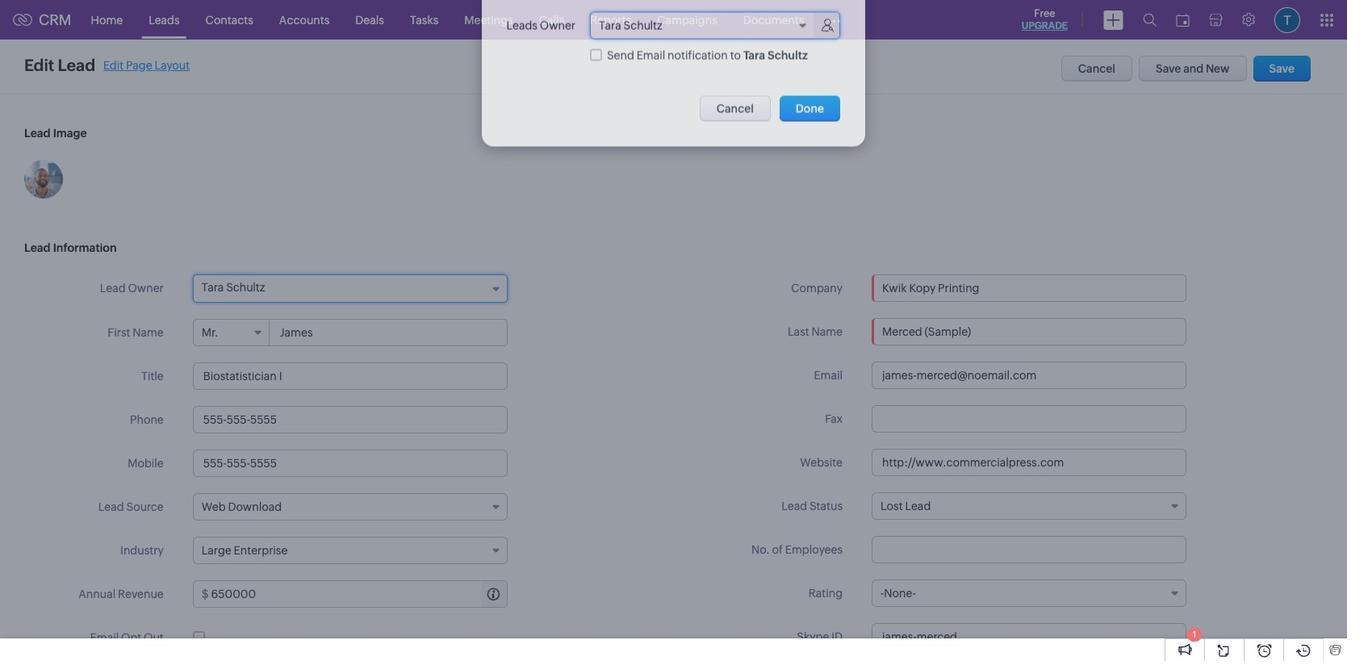 Task type: vqa. For each thing, say whether or not it's contained in the screenshot.
Cancel
yes



Task type: describe. For each thing, give the bounding box(es) containing it.
leads link
[[136, 0, 193, 39]]

accounts link
[[266, 0, 343, 39]]

fax
[[825, 413, 843, 426]]

no. of employees
[[752, 543, 843, 556]]

first name
[[108, 326, 164, 339]]

save button
[[1254, 56, 1311, 82]]

deals link
[[343, 0, 397, 39]]

lead source
[[98, 501, 164, 514]]

save for save
[[1270, 62, 1295, 75]]

reports
[[591, 13, 632, 26]]

meetings
[[465, 13, 513, 26]]

1 vertical spatial tara schultz
[[202, 281, 265, 294]]

image image
[[24, 160, 63, 199]]

last name
[[788, 325, 843, 338]]

website
[[800, 456, 843, 469]]

and
[[1184, 62, 1204, 75]]

rating
[[809, 587, 843, 600]]

calls link
[[526, 0, 578, 39]]

2 horizontal spatial schultz
[[768, 49, 808, 62]]

leads for leads owner
[[507, 19, 538, 32]]

2 vertical spatial tara
[[202, 281, 224, 294]]

email opt out
[[90, 631, 164, 644]]

create menu image
[[1104, 10, 1124, 29]]

out
[[144, 631, 164, 644]]

lead information
[[24, 241, 117, 254]]

send
[[607, 49, 635, 62]]

lead for lead information
[[24, 241, 51, 254]]

revenue
[[118, 588, 164, 601]]

create menu element
[[1094, 0, 1134, 39]]

contacts
[[206, 13, 253, 26]]

save for save and new
[[1156, 62, 1182, 75]]

contacts link
[[193, 0, 266, 39]]

name for last name
[[812, 325, 843, 338]]

opt
[[121, 631, 142, 644]]

skype id
[[797, 631, 843, 644]]

documents link
[[731, 0, 818, 39]]

source
[[126, 501, 164, 514]]

done
[[796, 102, 825, 115]]

tara schultz inside the tara schultz field
[[599, 19, 663, 32]]

done button
[[780, 96, 841, 122]]

1
[[1193, 630, 1197, 640]]

last
[[788, 325, 810, 338]]

reports link
[[578, 0, 645, 39]]

tasks link
[[397, 0, 452, 39]]

1 horizontal spatial cancel
[[1079, 62, 1116, 75]]

phone
[[130, 413, 164, 426]]

company
[[792, 282, 843, 295]]

upgrade
[[1022, 20, 1068, 31]]

lead down the 'crm'
[[58, 56, 95, 74]]

schultz inside field
[[624, 19, 663, 32]]

information
[[53, 241, 117, 254]]

meetings link
[[452, 0, 526, 39]]

name for first name
[[133, 326, 164, 339]]

profile element
[[1265, 0, 1311, 39]]

edit lead edit page layout
[[24, 56, 190, 74]]

free
[[1035, 7, 1056, 19]]

0 horizontal spatial cancel button
[[700, 96, 771, 122]]

lead owner
[[100, 282, 164, 295]]

calendar image
[[1177, 13, 1190, 26]]

page
[[126, 59, 152, 71]]

image
[[53, 127, 87, 140]]

edit inside the edit lead edit page layout
[[103, 59, 124, 71]]

0 horizontal spatial cancel
[[717, 102, 754, 115]]

email for email
[[814, 369, 843, 382]]

calls
[[539, 13, 565, 26]]



Task type: locate. For each thing, give the bounding box(es) containing it.
tara inside field
[[599, 19, 622, 32]]

search element
[[1134, 0, 1167, 40]]

email up the fax
[[814, 369, 843, 382]]

lead left status
[[782, 500, 808, 513]]

campaigns
[[658, 13, 718, 26]]

1 vertical spatial cancel button
[[700, 96, 771, 122]]

cancel
[[1079, 62, 1116, 75], [717, 102, 754, 115]]

owner for lead owner
[[128, 282, 164, 295]]

documents
[[744, 13, 805, 26]]

$
[[202, 588, 209, 601]]

first
[[108, 326, 130, 339]]

1 horizontal spatial edit
[[103, 59, 124, 71]]

1 horizontal spatial tara
[[599, 19, 622, 32]]

0 horizontal spatial save
[[1156, 62, 1182, 75]]

1 vertical spatial owner
[[128, 282, 164, 295]]

1 horizontal spatial owner
[[540, 19, 576, 32]]

save and new
[[1156, 62, 1230, 75]]

campaigns link
[[645, 0, 731, 39]]

2 horizontal spatial tara
[[744, 49, 765, 62]]

edit down the crm link
[[24, 56, 54, 74]]

cancel down to at top right
[[717, 102, 754, 115]]

leads
[[149, 13, 180, 26], [507, 19, 538, 32]]

crm link
[[13, 11, 72, 28]]

send email notification to tara schultz
[[607, 49, 808, 62]]

leads up layout
[[149, 13, 180, 26]]

no.
[[752, 543, 770, 556]]

lead up first
[[100, 282, 126, 295]]

lead for lead owner
[[100, 282, 126, 295]]

leads for leads
[[149, 13, 180, 26]]

0 vertical spatial cancel button
[[1062, 56, 1133, 82]]

lead for lead image
[[24, 127, 51, 140]]

new
[[1206, 62, 1230, 75]]

lead for lead status
[[782, 500, 808, 513]]

0 vertical spatial cancel
[[1079, 62, 1116, 75]]

save
[[1156, 62, 1182, 75], [1270, 62, 1295, 75]]

status
[[810, 500, 843, 513]]

1 save from the left
[[1156, 62, 1182, 75]]

deals
[[356, 13, 384, 26]]

save and new button
[[1139, 56, 1247, 82]]

1 horizontal spatial leads
[[507, 19, 538, 32]]

None text field
[[270, 320, 507, 346], [872, 362, 1187, 389], [872, 405, 1187, 433], [193, 406, 508, 434], [872, 449, 1187, 476], [193, 450, 508, 477], [211, 581, 507, 607], [872, 623, 1187, 651], [270, 320, 507, 346], [872, 362, 1187, 389], [872, 405, 1187, 433], [193, 406, 508, 434], [872, 449, 1187, 476], [193, 450, 508, 477], [211, 581, 507, 607], [872, 623, 1187, 651]]

2 horizontal spatial email
[[814, 369, 843, 382]]

1 vertical spatial cancel
[[717, 102, 754, 115]]

2 save from the left
[[1270, 62, 1295, 75]]

annual revenue
[[79, 588, 164, 601]]

mobile
[[128, 457, 164, 470]]

lead status
[[782, 500, 843, 513]]

1 horizontal spatial save
[[1270, 62, 1295, 75]]

1 horizontal spatial name
[[812, 325, 843, 338]]

owner up first name
[[128, 282, 164, 295]]

0 vertical spatial tara
[[599, 19, 622, 32]]

crm
[[39, 11, 72, 28]]

cancel down create menu icon on the right of page
[[1079, 62, 1116, 75]]

tasks
[[410, 13, 439, 26]]

of
[[772, 543, 783, 556]]

lead image
[[24, 127, 87, 140]]

leads left calls
[[507, 19, 538, 32]]

1 vertical spatial tara
[[744, 49, 765, 62]]

0 horizontal spatial email
[[90, 631, 119, 644]]

lead left information
[[24, 241, 51, 254]]

0 horizontal spatial schultz
[[226, 281, 265, 294]]

cancel button down create menu icon on the right of page
[[1062, 56, 1133, 82]]

home
[[91, 13, 123, 26]]

lead
[[58, 56, 95, 74], [24, 127, 51, 140], [24, 241, 51, 254], [100, 282, 126, 295], [782, 500, 808, 513], [98, 501, 124, 514]]

to
[[731, 49, 741, 62]]

save left and
[[1156, 62, 1182, 75]]

tara
[[599, 19, 622, 32], [744, 49, 765, 62], [202, 281, 224, 294]]

edit
[[24, 56, 54, 74], [103, 59, 124, 71]]

0 vertical spatial email
[[637, 49, 666, 62]]

0 horizontal spatial tara
[[202, 281, 224, 294]]

schultz
[[624, 19, 663, 32], [768, 49, 808, 62], [226, 281, 265, 294]]

0 horizontal spatial name
[[133, 326, 164, 339]]

skype
[[797, 631, 830, 644]]

annual
[[79, 588, 116, 601]]

cancel button
[[1062, 56, 1133, 82], [700, 96, 771, 122]]

home link
[[78, 0, 136, 39]]

Tara Schultz field
[[591, 13, 840, 38]]

employees
[[786, 543, 843, 556]]

id
[[832, 631, 843, 644]]

0 horizontal spatial owner
[[128, 282, 164, 295]]

title
[[141, 370, 164, 383]]

free upgrade
[[1022, 7, 1068, 31]]

layout
[[155, 59, 190, 71]]

1 vertical spatial schultz
[[768, 49, 808, 62]]

accounts
[[279, 13, 330, 26]]

2 vertical spatial schultz
[[226, 281, 265, 294]]

0 vertical spatial schultz
[[624, 19, 663, 32]]

lead left "source"
[[98, 501, 124, 514]]

1 horizontal spatial schultz
[[624, 19, 663, 32]]

1 horizontal spatial cancel button
[[1062, 56, 1133, 82]]

owner for leads owner
[[540, 19, 576, 32]]

lead for lead source
[[98, 501, 124, 514]]

0 vertical spatial owner
[[540, 19, 576, 32]]

lead left image
[[24, 127, 51, 140]]

search image
[[1143, 13, 1157, 27]]

2 vertical spatial email
[[90, 631, 119, 644]]

1 horizontal spatial email
[[637, 49, 666, 62]]

industry
[[120, 544, 164, 557]]

edit left page on the left top of the page
[[103, 59, 124, 71]]

name right the last
[[812, 325, 843, 338]]

notification
[[668, 49, 728, 62]]

tara schultz
[[599, 19, 663, 32], [202, 281, 265, 294]]

profile image
[[1275, 7, 1301, 33]]

None text field
[[872, 318, 1187, 346], [193, 363, 508, 390], [872, 536, 1187, 564], [872, 318, 1187, 346], [193, 363, 508, 390], [872, 536, 1187, 564]]

owner
[[540, 19, 576, 32], [128, 282, 164, 295]]

edit page layout link
[[103, 59, 190, 71]]

0 horizontal spatial leads
[[149, 13, 180, 26]]

0 horizontal spatial edit
[[24, 56, 54, 74]]

email
[[637, 49, 666, 62], [814, 369, 843, 382], [90, 631, 119, 644]]

email for email opt out
[[90, 631, 119, 644]]

1 vertical spatial email
[[814, 369, 843, 382]]

leads owner
[[507, 19, 576, 32]]

save down profile element
[[1270, 62, 1295, 75]]

0 horizontal spatial tara schultz
[[202, 281, 265, 294]]

cancel button down to at top right
[[700, 96, 771, 122]]

leads inside "link"
[[149, 13, 180, 26]]

name right first
[[133, 326, 164, 339]]

email left opt on the left of the page
[[90, 631, 119, 644]]

name
[[812, 325, 843, 338], [133, 326, 164, 339]]

owner left reports
[[540, 19, 576, 32]]

1 horizontal spatial tara schultz
[[599, 19, 663, 32]]

email right send
[[637, 49, 666, 62]]

0 vertical spatial tara schultz
[[599, 19, 663, 32]]



